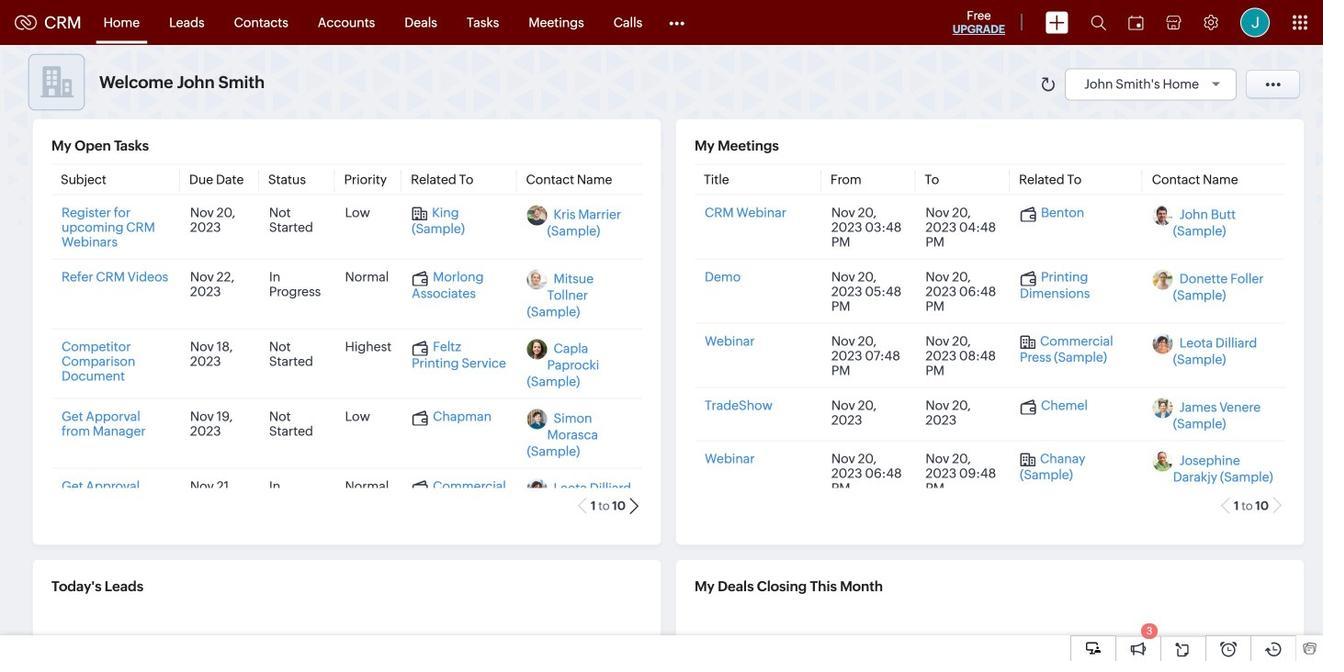 Task type: describe. For each thing, give the bounding box(es) containing it.
Other Modules field
[[657, 8, 697, 37]]

create menu element
[[1035, 0, 1080, 45]]

create menu image
[[1046, 11, 1069, 34]]

logo image
[[15, 15, 37, 30]]



Task type: locate. For each thing, give the bounding box(es) containing it.
search image
[[1091, 15, 1107, 30]]

calendar image
[[1129, 15, 1144, 30]]

search element
[[1080, 0, 1118, 45]]

profile element
[[1230, 0, 1281, 45]]

profile image
[[1241, 8, 1270, 37]]



Task type: vqa. For each thing, say whether or not it's contained in the screenshot.
Search image
yes



